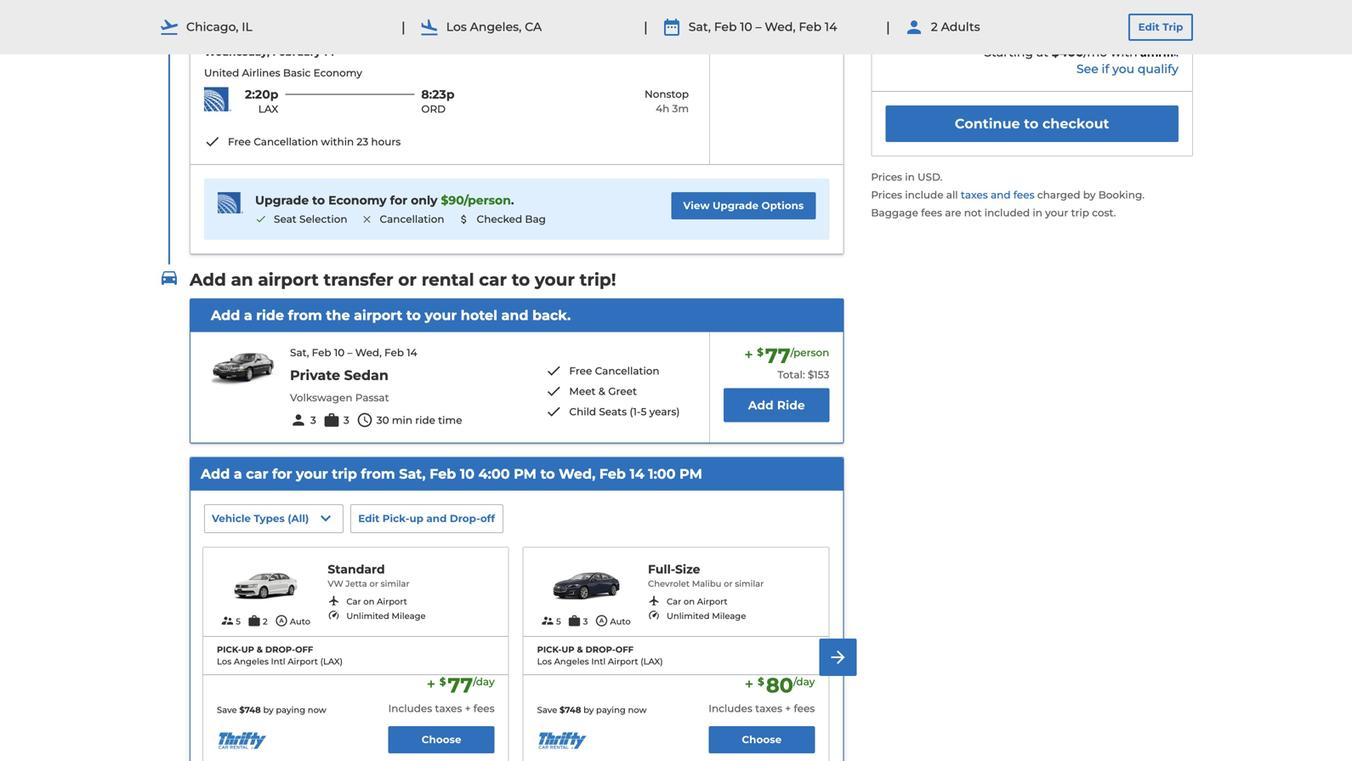 Task type: vqa. For each thing, say whether or not it's contained in the screenshot.
(1-
yes



Task type: describe. For each thing, give the bounding box(es) containing it.
upgrade inside button
[[713, 199, 759, 212]]

cost.
[[1092, 207, 1116, 219]]

fee image
[[458, 213, 470, 225]]

private
[[290, 367, 340, 384]]

cars image
[[159, 268, 180, 289]]

(
[[288, 513, 291, 525]]

2 pm from the left
[[680, 466, 703, 482]]

drop- for 80
[[586, 645, 616, 655]]

1 prices from the top
[[871, 171, 903, 184]]

+ for 77
[[465, 703, 471, 715]]

0 vertical spatial economy
[[314, 67, 362, 79]]

or for airport
[[398, 269, 417, 290]]

trip inside prices in usd. prices include all taxes and fees charged by booking . baggage fees are not included in your trip cost.
[[1072, 207, 1090, 219]]

up for 80
[[562, 645, 575, 655]]

paying for 77
[[276, 705, 306, 715]]

on for 77
[[363, 597, 375, 607]]

booking
[[1099, 189, 1143, 201]]

qualify
[[1138, 62, 1179, 76]]

chevrolet
[[648, 579, 690, 589]]

10 for sat, feb 10 – wed, feb 14
[[740, 20, 753, 34]]

1 horizontal spatial car
[[479, 269, 507, 290]]

1 horizontal spatial 3
[[344, 414, 349, 427]]

size
[[675, 562, 701, 577]]

2 for 2
[[263, 617, 268, 627]]

pick- for 80
[[537, 645, 562, 655]]

time
[[438, 414, 462, 427]]

auto for 77
[[290, 617, 311, 627]]

10 for sat, feb 10 – wed, feb 14 private sedan volkswagen passat
[[334, 347, 345, 359]]

/day for 77
[[473, 676, 495, 688]]

1 horizontal spatial los angeles, ca
[[446, 20, 542, 34]]

$ inside $ 80 /day
[[758, 676, 765, 688]]

continue
[[955, 115, 1021, 132]]

2:20p
[[245, 87, 278, 102]]

airport down the malibu at the right of the page
[[697, 597, 728, 607]]

fees down $ 80 /day
[[794, 703, 815, 715]]

an
[[231, 269, 253, 290]]

los down up to 5 people. image
[[537, 657, 552, 667]]

748 for 77
[[245, 705, 261, 715]]

total
[[886, 11, 921, 28]]

min
[[392, 414, 413, 427]]

1 vertical spatial car
[[246, 466, 268, 482]]

total:
[[778, 369, 805, 381]]

all
[[947, 189, 958, 201]]

| for 2 adults
[[886, 19, 891, 35]]

3 for 5
[[583, 617, 588, 627]]

2 horizontal spatial &
[[599, 386, 606, 398]]

2 horizontal spatial 5
[[641, 406, 647, 418]]

& for 77
[[257, 645, 263, 655]]

standard
[[328, 562, 385, 577]]

view upgrade options button
[[672, 192, 816, 219]]

drop- for 77
[[265, 645, 295, 655]]

angeles for 77
[[234, 657, 269, 667]]

off inside edit pick-up and drop-off button
[[481, 513, 495, 525]]

hours
[[371, 136, 401, 148]]

5 for 77
[[236, 617, 241, 627]]

malibu
[[692, 579, 722, 589]]

free cancellation
[[569, 365, 660, 377]]

if
[[1102, 62, 1110, 76]]

automatic transmission. image for 80
[[595, 614, 609, 628]]

30
[[377, 414, 389, 427]]

off for 77
[[295, 645, 313, 655]]

3 for private sedan
[[311, 414, 316, 427]]

vehicle types ( all )
[[212, 513, 309, 525]]

edit for edit trip
[[1139, 21, 1160, 33]]

90
[[449, 193, 464, 207]]

checked
[[477, 213, 523, 225]]

sat, feb 10 – wed, feb 14
[[689, 20, 837, 34]]

by for 80
[[584, 705, 594, 715]]

to down checked bag
[[512, 269, 530, 290]]

0 vertical spatial /person
[[464, 193, 511, 207]]

with
[[1111, 45, 1138, 60]]

years)
[[650, 406, 680, 418]]

up inside button
[[410, 513, 424, 525]]

your up )
[[296, 466, 328, 482]]

1 horizontal spatial sat,
[[399, 466, 426, 482]]

0 horizontal spatial chicago,
[[186, 20, 239, 34]]

choose for 77
[[422, 734, 462, 746]]

now for 80
[[628, 705, 647, 715]]

2:20p lax
[[245, 87, 278, 115]]

see if you qualify link
[[872, 61, 1179, 78]]

choose button for 77
[[388, 726, 495, 754]]

$153
[[808, 369, 830, 381]]

continue to checkout button
[[886, 106, 1179, 142]]

car on airport for 80
[[667, 597, 728, 607]]

2 adults
[[931, 20, 981, 34]]

hotel
[[461, 307, 498, 324]]

car for 77
[[347, 597, 361, 607]]

seat
[[274, 213, 297, 225]]

1 horizontal spatial airport
[[354, 307, 403, 324]]

0 vertical spatial airport
[[258, 269, 319, 290]]

checkout
[[1043, 115, 1110, 132]]

at
[[1037, 45, 1049, 60]]

airport down standard image
[[288, 657, 318, 667]]

child
[[569, 406, 596, 418]]

for for your
[[272, 466, 292, 482]]

| for los angeles, ca
[[402, 19, 406, 35]]

77 for $ 77 /day
[[448, 673, 473, 698]]

0 horizontal spatial .
[[511, 193, 514, 207]]

up to 3 pieces of luggage. image
[[568, 614, 582, 628]]

1 horizontal spatial cancellation
[[380, 213, 445, 225]]

$400
[[1052, 45, 1084, 60]]

add for add ride
[[748, 398, 774, 413]]

choose for 80
[[742, 734, 782, 746]]

2 vertical spatial 10
[[460, 466, 475, 482]]

to up selection
[[312, 193, 325, 207]]

checked bag
[[477, 213, 546, 225]]

your down rental in the top left of the page
[[425, 307, 457, 324]]

meet & greet
[[569, 386, 637, 398]]

angeles for 80
[[554, 657, 589, 667]]

/day for 80
[[794, 676, 815, 688]]

vehicle
[[212, 513, 251, 525]]

to down add an airport transfer or rental car to your trip!
[[406, 307, 421, 324]]

similar inside full-size chevrolet malibu or similar
[[735, 579, 764, 589]]

drop- inside button
[[450, 513, 481, 525]]

or inside standard vw jetta or similar
[[370, 579, 379, 589]]

add a car for your trip from sat, feb 10 4:00 pm to wed, feb 14 1:00 pm
[[201, 466, 703, 482]]

standard vw jetta or similar
[[328, 562, 410, 589]]

united
[[204, 67, 239, 79]]

/mo
[[1084, 45, 1108, 60]]

0 horizontal spatial from
[[288, 307, 322, 324]]

free for free cancellation
[[569, 365, 592, 377]]

february
[[273, 46, 321, 58]]

taxes inside prices in usd. prices include all taxes and fees charged by booking . baggage fees are not included in your trip cost.
[[961, 189, 988, 201]]

wednesday,
[[204, 46, 270, 58]]

charged
[[1038, 189, 1081, 201]]

include
[[905, 189, 944, 201]]

(lax) for 80
[[641, 657, 663, 667]]

pick- for 77
[[217, 645, 241, 655]]

transfer
[[324, 269, 394, 290]]

8:23p ord
[[421, 87, 455, 115]]

1 horizontal spatial in
[[1033, 207, 1043, 219]]

your inside prices in usd. prices include all taxes and fees charged by booking . baggage fees are not included in your trip cost.
[[1046, 207, 1069, 219]]

wed, for sat, feb 10 – wed, feb 14
[[765, 20, 796, 34]]

30 min ride time
[[377, 414, 462, 427]]

1 horizontal spatial chicago,
[[343, 24, 405, 40]]

meet
[[569, 386, 596, 398]]

pick-up & drop-off los angeles intl airport (lax) for 80
[[537, 645, 663, 667]]

0 horizontal spatial ca
[[298, 24, 318, 40]]

united airlines logo image
[[218, 192, 243, 214]]

you
[[1113, 62, 1135, 76]]

$ 77 /day
[[440, 673, 495, 698]]

1 horizontal spatial angeles,
[[470, 20, 522, 34]]

all
[[291, 513, 305, 525]]

1 horizontal spatial wed,
[[559, 466, 596, 482]]

seats
[[599, 406, 627, 418]]

options
[[762, 199, 804, 212]]

includes taxes + fees for 77
[[388, 703, 495, 715]]

bag
[[525, 213, 546, 225]]

full-
[[648, 562, 675, 577]]

total: $153
[[778, 369, 830, 381]]

– for sat, feb 10 – wed, feb 14
[[756, 20, 762, 34]]

selection
[[299, 213, 348, 225]]

1:00
[[649, 466, 676, 482]]

adults
[[941, 20, 981, 34]]

includes taxes + fees for 80
[[709, 703, 815, 715]]

fees up included
[[1014, 189, 1035, 201]]

mileage for 77
[[392, 611, 426, 622]]

1 vertical spatial and
[[501, 307, 529, 324]]

0 horizontal spatial il
[[242, 20, 253, 34]]

14 right the february
[[324, 46, 335, 58]]

unlimited mileage for 80
[[667, 611, 746, 622]]

1 vertical spatial economy
[[329, 193, 387, 207]]

14 left 'total'
[[825, 20, 837, 34]]

and inside button
[[427, 513, 447, 525]]

ride
[[777, 398, 805, 413]]

not included image
[[361, 213, 373, 225]]

basic
[[283, 67, 311, 79]]

jetta
[[346, 579, 367, 589]]

passat
[[355, 392, 389, 404]]

los up the wednesday,
[[204, 24, 228, 40]]

1 horizontal spatial il
[[409, 24, 422, 40]]

trip!
[[580, 269, 616, 290]]

intl for 77
[[271, 657, 285, 667]]

cancellation for free cancellation within 23 hours
[[254, 136, 318, 148]]

lax
[[258, 103, 278, 115]]

sat, for sat, feb 10 – wed, feb 14
[[689, 20, 711, 34]]

los up 8:23p
[[446, 20, 467, 34]]

automatic transmission. image for 77
[[275, 614, 288, 628]]

0 horizontal spatial chicago, il
[[186, 20, 253, 34]]

wed, for sat, feb 10 – wed, feb 14 private sedan volkswagen passat
[[355, 347, 382, 359]]

0 horizontal spatial upgrade
[[255, 193, 309, 207]]

the
[[326, 307, 350, 324]]

up to 2 pieces of luggage. image
[[248, 614, 261, 628]]

fees down $ 77 /day
[[474, 703, 495, 715]]

0 vertical spatial in
[[905, 171, 915, 184]]

23
[[357, 136, 369, 148]]

0 horizontal spatial angeles,
[[232, 24, 294, 40]]

trip
[[1163, 21, 1184, 33]]

up to 5 people. image
[[541, 614, 555, 628]]



Task type: locate. For each thing, give the bounding box(es) containing it.
or for chevrolet
[[724, 579, 733, 589]]

for
[[390, 193, 408, 207], [272, 466, 292, 482]]

in down charged
[[1033, 207, 1043, 219]]

2 unlimited mileage from the left
[[667, 611, 746, 622]]

car up hotel
[[479, 269, 507, 290]]

2 includes from the left
[[709, 703, 753, 715]]

free for free cancellation within 23 hours
[[228, 136, 251, 148]]

0 horizontal spatial by
[[263, 705, 274, 715]]

0 horizontal spatial |
[[402, 19, 406, 35]]

2 prices from the top
[[871, 189, 903, 201]]

los down up to 5 people. icon
[[217, 657, 232, 667]]

charges
[[925, 11, 982, 28]]

1 vertical spatial 10
[[334, 347, 345, 359]]

choose down 80
[[742, 734, 782, 746]]

edit pick-up and drop-off
[[358, 513, 495, 525]]

2 save from the left
[[537, 705, 558, 715]]

0 vertical spatial 10
[[740, 20, 753, 34]]

ride right 'min'
[[415, 414, 436, 427]]

add up vehicle
[[201, 466, 230, 482]]

. up qualify at top
[[1176, 45, 1179, 60]]

0 horizontal spatial 748
[[245, 705, 261, 715]]

1 now from the left
[[308, 705, 327, 715]]

+ down $ 80 /day
[[785, 703, 791, 715]]

1 horizontal spatial upgrade
[[713, 199, 759, 212]]

free
[[228, 136, 251, 148], [569, 365, 592, 377]]

airport
[[377, 597, 407, 607], [697, 597, 728, 607], [288, 657, 318, 667], [608, 657, 639, 667]]

total charges
[[886, 11, 982, 28]]

your up back.
[[535, 269, 575, 290]]

1 horizontal spatial /day
[[794, 676, 815, 688]]

0 horizontal spatial +
[[465, 703, 471, 715]]

1 horizontal spatial trip
[[1072, 207, 1090, 219]]

1 horizontal spatial chicago, il
[[343, 24, 422, 40]]

2 angeles from the left
[[554, 657, 589, 667]]

continue to checkout
[[955, 115, 1110, 132]]

a for car
[[234, 466, 242, 482]]

3m
[[673, 102, 689, 115]]

edit for edit pick-up and drop-off
[[358, 513, 380, 525]]

/day inside $ 77 /day
[[473, 676, 495, 688]]

by for 77
[[263, 705, 274, 715]]

2 horizontal spatial cancellation
[[595, 365, 660, 377]]

baggage
[[871, 207, 919, 219]]

5 for 80
[[556, 617, 561, 627]]

starting at $400 /mo with affirm . see if you qualify
[[985, 43, 1179, 76]]

airport right 'an'
[[258, 269, 319, 290]]

1 unlimited from the left
[[347, 611, 390, 622]]

2 car from the left
[[667, 597, 682, 607]]

1 save $ 748 by paying now from the left
[[217, 705, 327, 715]]

1 horizontal spatial mileage
[[712, 611, 746, 622]]

| for sat, feb 10 – wed, feb 14
[[644, 19, 648, 35]]

ride
[[256, 307, 284, 324], [415, 414, 436, 427]]

angeles down up to 3 pieces of luggage. icon
[[554, 657, 589, 667]]

up for 77
[[241, 645, 254, 655]]

on
[[363, 597, 375, 607], [684, 597, 695, 607]]

included image
[[255, 213, 267, 225]]

pick-up & drop-off los angeles intl airport (lax) for 77
[[217, 645, 343, 667]]

nonstop 4h 3m
[[645, 88, 689, 115]]

edit inside button
[[358, 513, 380, 525]]

8:23p
[[421, 87, 455, 102]]

by inside prices in usd. prices include all taxes and fees charged by booking . baggage fees are not included in your trip cost.
[[1084, 189, 1096, 201]]

1 vertical spatial –
[[348, 347, 353, 359]]

add for add an airport transfer or rental car to your trip!
[[190, 269, 226, 290]]

1 horizontal spatial off
[[481, 513, 495, 525]]

2 horizontal spatial off
[[616, 645, 634, 655]]

1 horizontal spatial pick-up & drop-off los angeles intl airport (lax)
[[537, 645, 663, 667]]

full size image
[[537, 561, 635, 611]]

/day
[[473, 676, 495, 688], [794, 676, 815, 688]]

cancellation down lax
[[254, 136, 318, 148]]

unlimited mileage
[[347, 611, 426, 622], [667, 611, 746, 622]]

similar
[[381, 579, 410, 589], [735, 579, 764, 589]]

now for 77
[[308, 705, 327, 715]]

greet
[[608, 386, 637, 398]]

0 horizontal spatial 2
[[263, 617, 268, 627]]

2 /day from the left
[[794, 676, 815, 688]]

2 | from the left
[[644, 19, 648, 35]]

1 similar from the left
[[381, 579, 410, 589]]

2 choose from the left
[[742, 734, 782, 746]]

2 (lax) from the left
[[641, 657, 663, 667]]

1 horizontal spatial automatic transmission. image
[[595, 614, 609, 628]]

$ 80 /day
[[758, 673, 815, 698]]

2 vertical spatial wed,
[[559, 466, 596, 482]]

4h
[[656, 102, 670, 115]]

0 horizontal spatial similar
[[381, 579, 410, 589]]

1 intl from the left
[[271, 657, 285, 667]]

0 horizontal spatial trip
[[332, 466, 357, 482]]

see
[[1077, 62, 1099, 76]]

unlimited for 77
[[347, 611, 390, 622]]

intl down standard image
[[271, 657, 285, 667]]

are
[[945, 207, 962, 219]]

ord
[[421, 103, 446, 115]]

0 horizontal spatial sat,
[[290, 347, 309, 359]]

upgrade right view at top
[[713, 199, 759, 212]]

1 horizontal spatial save
[[537, 705, 558, 715]]

sat, inside sat, feb 10 – wed, feb 14 private sedan volkswagen passat
[[290, 347, 309, 359]]

for for only
[[390, 193, 408, 207]]

car on airport
[[347, 597, 407, 607], [667, 597, 728, 607]]

1 vertical spatial wed,
[[355, 347, 382, 359]]

1 mileage from the left
[[392, 611, 426, 622]]

0 horizontal spatial 10
[[334, 347, 345, 359]]

il up the wednesday,
[[242, 20, 253, 34]]

0 vertical spatial cancellation
[[254, 136, 318, 148]]

(lax) down chevrolet
[[641, 657, 663, 667]]

wed, inside sat, feb 10 – wed, feb 14 private sedan volkswagen passat
[[355, 347, 382, 359]]

included
[[985, 207, 1030, 219]]

in
[[905, 171, 915, 184], [1033, 207, 1043, 219]]

5 left years)
[[641, 406, 647, 418]]

1 pm from the left
[[514, 466, 537, 482]]

0 vertical spatial 77
[[766, 344, 791, 368]]

1 horizontal spatial ca
[[525, 20, 542, 34]]

ride left the
[[256, 307, 284, 324]]

5 right up to 5 people. icon
[[236, 617, 241, 627]]

0 vertical spatial free
[[228, 136, 251, 148]]

choose down $ 77 /day
[[422, 734, 462, 746]]

taxes up not on the right top of the page
[[961, 189, 988, 201]]

0 horizontal spatial pick-up & drop-off los angeles intl airport (lax)
[[217, 645, 343, 667]]

1 vertical spatial 77
[[448, 673, 473, 698]]

1 | from the left
[[402, 19, 406, 35]]

– inside sat, feb 10 – wed, feb 14 private sedan volkswagen passat
[[348, 347, 353, 359]]

by
[[1084, 189, 1096, 201], [263, 705, 274, 715], [584, 705, 594, 715]]

1 vertical spatial /person
[[791, 347, 830, 359]]

sedan
[[344, 367, 389, 384]]

1 unlimited mileage from the left
[[347, 611, 426, 622]]

1 horizontal spatial taxes
[[756, 703, 783, 715]]

2 paying from the left
[[596, 705, 626, 715]]

pm right 4:00 at the left of page
[[514, 466, 537, 482]]

standard image
[[217, 561, 314, 611]]

1 horizontal spatial auto
[[610, 617, 631, 627]]

similar right jetta
[[381, 579, 410, 589]]

1 horizontal spatial /person
[[791, 347, 830, 359]]

taxes down $ 77 /day
[[435, 703, 462, 715]]

car on airport down jetta
[[347, 597, 407, 607]]

or right the malibu at the right of the page
[[724, 579, 733, 589]]

2 save $ 748 by paying now from the left
[[537, 705, 647, 715]]

to right continue
[[1024, 115, 1039, 132]]

similar right the malibu at the right of the page
[[735, 579, 764, 589]]

to inside continue to checkout button
[[1024, 115, 1039, 132]]

intl down full size image
[[592, 657, 606, 667]]

sat, up private
[[290, 347, 309, 359]]

pick-
[[383, 513, 410, 525], [217, 645, 241, 655], [537, 645, 562, 655]]

choose button down $ 77 /day
[[388, 726, 495, 754]]

1 horizontal spatial |
[[644, 19, 648, 35]]

77
[[766, 344, 791, 368], [448, 673, 473, 698]]

taxes down 80
[[756, 703, 783, 715]]

edit
[[1139, 21, 1160, 33], [358, 513, 380, 525]]

0 horizontal spatial 3
[[311, 414, 316, 427]]

1 vertical spatial in
[[1033, 207, 1043, 219]]

unlimited down the malibu at the right of the page
[[667, 611, 710, 622]]

unlimited for 80
[[667, 611, 710, 622]]

on down jetta
[[363, 597, 375, 607]]

choose button for 80
[[709, 726, 815, 754]]

fees down include
[[921, 207, 943, 219]]

intl
[[271, 657, 285, 667], [592, 657, 606, 667]]

up down add a car for your trip from sat, feb 10 4:00 pm to wed, feb 14 1:00 pm
[[410, 513, 424, 525]]

1 on from the left
[[363, 597, 375, 607]]

pick- down up to 5 people. icon
[[217, 645, 241, 655]]

auto right the up to 2 pieces of luggage. image
[[290, 617, 311, 627]]

similar inside standard vw jetta or similar
[[381, 579, 410, 589]]

0 horizontal spatial a
[[234, 466, 242, 482]]

save for 80
[[537, 705, 558, 715]]

1 /day from the left
[[473, 676, 495, 688]]

/day inside $ 80 /day
[[794, 676, 815, 688]]

0 horizontal spatial car
[[347, 597, 361, 607]]

0 horizontal spatial or
[[370, 579, 379, 589]]

view upgrade options
[[683, 199, 804, 212]]

your down charged
[[1046, 207, 1069, 219]]

2 horizontal spatial taxes
[[961, 189, 988, 201]]

2 now from the left
[[628, 705, 647, 715]]

$ inside $ 77 /person
[[757, 346, 764, 359]]

1 + from the left
[[465, 703, 471, 715]]

automatic transmission. image
[[275, 614, 288, 628], [595, 614, 609, 628]]

pick-up & drop-off los angeles intl airport (lax) down the up to 2 pieces of luggage. image
[[217, 645, 343, 667]]

/person up total: $153
[[791, 347, 830, 359]]

not
[[965, 207, 982, 219]]

pm right the 1:00
[[680, 466, 703, 482]]

taxes
[[961, 189, 988, 201], [435, 703, 462, 715], [756, 703, 783, 715]]

mileage down the malibu at the right of the page
[[712, 611, 746, 622]]

1 auto from the left
[[290, 617, 311, 627]]

back.
[[533, 307, 571, 324]]

0 horizontal spatial up
[[241, 645, 254, 655]]

1 vertical spatial trip
[[332, 466, 357, 482]]

1 includes from the left
[[388, 703, 432, 715]]

includes
[[388, 703, 432, 715], [709, 703, 753, 715]]

add for add a car for your trip from sat, feb 10 4:00 pm to wed, feb 14 1:00 pm
[[201, 466, 230, 482]]

add ride
[[748, 398, 805, 413]]

for up "("
[[272, 466, 292, 482]]

automatic transmission. image right the up to 2 pieces of luggage. image
[[275, 614, 288, 628]]

1 horizontal spatial choose
[[742, 734, 782, 746]]

add inside button
[[748, 398, 774, 413]]

in left usd.
[[905, 171, 915, 184]]

.
[[1176, 45, 1179, 60], [1143, 189, 1145, 201], [511, 193, 514, 207]]

& down up to 3 pieces of luggage. icon
[[577, 645, 583, 655]]

auto right up to 3 pieces of luggage. icon
[[610, 617, 631, 627]]

2 pick-up & drop-off los angeles intl airport (lax) from the left
[[537, 645, 663, 667]]

14 inside sat, feb 10 – wed, feb 14 private sedan volkswagen passat
[[407, 347, 417, 359]]

0 horizontal spatial save $ 748 by paying now
[[217, 705, 327, 715]]

chicago, il up the wednesday,
[[186, 20, 253, 34]]

add down 'an'
[[211, 307, 240, 324]]

fees
[[1014, 189, 1035, 201], [921, 207, 943, 219], [474, 703, 495, 715], [794, 703, 815, 715]]

los angeles, ca
[[446, 20, 542, 34], [204, 24, 318, 40]]

1 748 from the left
[[245, 705, 261, 715]]

$
[[441, 193, 449, 207], [757, 346, 764, 359], [440, 676, 446, 688], [758, 676, 765, 688], [239, 705, 245, 715], [560, 705, 565, 715]]

$ inside $ 77 /day
[[440, 676, 446, 688]]

paying for 80
[[596, 705, 626, 715]]

0 horizontal spatial airport
[[258, 269, 319, 290]]

and right hotel
[[501, 307, 529, 324]]

and inside prices in usd. prices include all taxes and fees charged by booking . baggage fees are not included in your trip cost.
[[991, 189, 1011, 201]]

0 vertical spatial trip
[[1072, 207, 1090, 219]]

edit inside "button"
[[1139, 21, 1160, 33]]

mileage for 80
[[712, 611, 746, 622]]

taxes for 80
[[756, 703, 783, 715]]

1 choose button from the left
[[388, 726, 495, 754]]

sat, feb 10 – wed, feb 14 private sedan volkswagen passat
[[290, 347, 417, 404]]

2 on from the left
[[684, 597, 695, 607]]

. inside starting at $400 /mo with affirm . see if you qualify
[[1176, 45, 1179, 60]]

. inside prices in usd. prices include all taxes and fees charged by booking . baggage fees are not included in your trip cost.
[[1143, 189, 1145, 201]]

1 vertical spatial from
[[361, 466, 395, 482]]

for left only
[[390, 193, 408, 207]]

2 unlimited from the left
[[667, 611, 710, 622]]

off down 4:00 at the left of page
[[481, 513, 495, 525]]

2 auto from the left
[[610, 617, 631, 627]]

up to 5 people. image
[[221, 614, 234, 628]]

car for 80
[[667, 597, 682, 607]]

(lax) down vw
[[320, 657, 343, 667]]

0 horizontal spatial includes taxes + fees
[[388, 703, 495, 715]]

0 horizontal spatial free
[[228, 136, 251, 148]]

il up 8:23p
[[409, 24, 422, 40]]

3 | from the left
[[886, 19, 891, 35]]

0 horizontal spatial paying
[[276, 705, 306, 715]]

pick-up & drop-off los angeles intl airport (lax)
[[217, 645, 343, 667], [537, 645, 663, 667]]

drop- down add a car for your trip from sat, feb 10 4:00 pm to wed, feb 14 1:00 pm
[[450, 513, 481, 525]]

748
[[245, 705, 261, 715], [565, 705, 581, 715]]

0 horizontal spatial and
[[427, 513, 447, 525]]

0 horizontal spatial angeles
[[234, 657, 269, 667]]

0 vertical spatial 2
[[931, 20, 938, 34]]

edit pick-up and drop-off button
[[351, 504, 504, 533]]

1 (lax) from the left
[[320, 657, 343, 667]]

0 vertical spatial and
[[991, 189, 1011, 201]]

starting
[[985, 45, 1034, 60]]

/person inside $ 77 /person
[[791, 347, 830, 359]]

edit up standard
[[358, 513, 380, 525]]

add a ride from the airport to your hotel and back.
[[211, 307, 571, 324]]

ride for time
[[415, 414, 436, 427]]

0 horizontal spatial for
[[272, 466, 292, 482]]

now
[[308, 705, 327, 715], [628, 705, 647, 715]]

and
[[991, 189, 1011, 201], [501, 307, 529, 324], [427, 513, 447, 525]]

unlimited mileage for 77
[[347, 611, 426, 622]]

auto for 80
[[610, 617, 631, 627]]

2 horizontal spatial pick-
[[537, 645, 562, 655]]

&
[[599, 386, 606, 398], [257, 645, 263, 655], [577, 645, 583, 655]]

& for 80
[[577, 645, 583, 655]]

or right jetta
[[370, 579, 379, 589]]

sat, up nonstop on the top of page
[[689, 20, 711, 34]]

united airlines-image image
[[204, 87, 231, 111]]

drop-
[[450, 513, 481, 525], [265, 645, 295, 655], [586, 645, 616, 655]]

intl for 80
[[592, 657, 606, 667]]

2 for 2 adults
[[931, 20, 938, 34]]

mileage down standard vw jetta or similar
[[392, 611, 426, 622]]

2 horizontal spatial drop-
[[586, 645, 616, 655]]

airport down standard vw jetta or similar
[[377, 597, 407, 607]]

usd.
[[918, 171, 943, 184]]

1 car on airport from the left
[[347, 597, 407, 607]]

includes taxes + fees down $ 77 /day
[[388, 703, 495, 715]]

sat, for sat, feb 10 – wed, feb 14 private sedan volkswagen passat
[[290, 347, 309, 359]]

2 horizontal spatial sat,
[[689, 20, 711, 34]]

upgrade up seat
[[255, 193, 309, 207]]

2 includes taxes + fees from the left
[[709, 703, 815, 715]]

cancellation for free cancellation
[[595, 365, 660, 377]]

drop- down standard image
[[265, 645, 295, 655]]

on down the malibu at the right of the page
[[684, 597, 695, 607]]

edit left trip
[[1139, 21, 1160, 33]]

airport down full size image
[[608, 657, 639, 667]]

14 left the 1:00
[[630, 466, 645, 482]]

volkswagen
[[290, 392, 353, 404]]

pick- down up to 5 people. image
[[537, 645, 562, 655]]

off for 80
[[616, 645, 634, 655]]

chicago, il
[[186, 20, 253, 34], [343, 24, 422, 40]]

1 horizontal spatial ride
[[415, 414, 436, 427]]

1 vertical spatial 2
[[263, 617, 268, 627]]

a down 'an'
[[244, 307, 252, 324]]

add left ride
[[748, 398, 774, 413]]

pick- inside button
[[383, 513, 410, 525]]

add left 'an'
[[190, 269, 226, 290]]

unlimited mileage down jetta
[[347, 611, 426, 622]]

1 horizontal spatial unlimited mileage
[[667, 611, 746, 622]]

save for 77
[[217, 705, 237, 715]]

save $ 748 by paying now for 80
[[537, 705, 647, 715]]

free cancellation within 23 hours
[[228, 136, 401, 148]]

your
[[1046, 207, 1069, 219], [535, 269, 575, 290], [425, 307, 457, 324], [296, 466, 328, 482]]

united airlines basic economy
[[204, 67, 362, 79]]

0 horizontal spatial car on airport
[[347, 597, 407, 607]]

free up meet
[[569, 365, 592, 377]]

2 intl from the left
[[592, 657, 606, 667]]

2 car on airport from the left
[[667, 597, 728, 607]]

taxes for 77
[[435, 703, 462, 715]]

2 choose button from the left
[[709, 726, 815, 754]]

+ for 80
[[785, 703, 791, 715]]

2 left adults
[[931, 20, 938, 34]]

0 horizontal spatial on
[[363, 597, 375, 607]]

1 paying from the left
[[276, 705, 306, 715]]

748 for 80
[[565, 705, 581, 715]]

1 horizontal spatial now
[[628, 705, 647, 715]]

0 horizontal spatial /day
[[473, 676, 495, 688]]

2 horizontal spatial wed,
[[765, 20, 796, 34]]

2 + from the left
[[785, 703, 791, 715]]

10 inside sat, feb 10 – wed, feb 14 private sedan volkswagen passat
[[334, 347, 345, 359]]

wed,
[[765, 20, 796, 34], [355, 347, 382, 359], [559, 466, 596, 482]]

1 horizontal spatial or
[[398, 269, 417, 290]]

airlines
[[242, 67, 280, 79]]

within
[[321, 136, 354, 148]]

affirm
[[1141, 43, 1176, 57]]

1 angeles from the left
[[234, 657, 269, 667]]

chicago, il up 8:23p
[[343, 24, 422, 40]]

1 horizontal spatial up
[[410, 513, 424, 525]]

0 horizontal spatial unlimited
[[347, 611, 390, 622]]

– for sat, feb 10 – wed, feb 14 private sedan volkswagen passat
[[348, 347, 353, 359]]

)
[[305, 513, 309, 525]]

choose button down 80
[[709, 726, 815, 754]]

up down up to 3 pieces of luggage. icon
[[562, 645, 575, 655]]

1 horizontal spatial paying
[[596, 705, 626, 715]]

0 horizontal spatial /person
[[464, 193, 511, 207]]

edit trip button
[[1129, 14, 1194, 41]]

off down full size image
[[616, 645, 634, 655]]

add
[[190, 269, 226, 290], [211, 307, 240, 324], [748, 398, 774, 413], [201, 466, 230, 482]]

1 horizontal spatial pm
[[680, 466, 703, 482]]

0 horizontal spatial cancellation
[[254, 136, 318, 148]]

0 horizontal spatial &
[[257, 645, 263, 655]]

0 horizontal spatial automatic transmission. image
[[275, 614, 288, 628]]

view
[[683, 199, 710, 212]]

or inside full-size chevrolet malibu or similar
[[724, 579, 733, 589]]

0 vertical spatial wed,
[[765, 20, 796, 34]]

2 748 from the left
[[565, 705, 581, 715]]

save $ 748 by paying now for 77
[[217, 705, 327, 715]]

car on airport for 77
[[347, 597, 407, 607]]

/person
[[464, 193, 511, 207], [791, 347, 830, 359]]

angeles down the up to 2 pieces of luggage. image
[[234, 657, 269, 667]]

cancellation down only
[[380, 213, 445, 225]]

(lax)
[[320, 657, 343, 667], [641, 657, 663, 667]]

. right charged
[[1143, 189, 1145, 201]]

ride for from
[[256, 307, 284, 324]]

/person up the checked at the top left of the page
[[464, 193, 511, 207]]

prices in usd. prices include all taxes and fees charged by booking . baggage fees are not included in your trip cost.
[[871, 171, 1145, 219]]

1 vertical spatial prices
[[871, 189, 903, 201]]

0 vertical spatial for
[[390, 193, 408, 207]]

10
[[740, 20, 753, 34], [334, 347, 345, 359], [460, 466, 475, 482]]

0 horizontal spatial intl
[[271, 657, 285, 667]]

2 vertical spatial cancellation
[[595, 365, 660, 377]]

add for add a ride from the airport to your hotel and back.
[[211, 307, 240, 324]]

from
[[288, 307, 322, 324], [361, 466, 395, 482]]

a up vehicle
[[234, 466, 242, 482]]

includes taxes + fees down 80
[[709, 703, 815, 715]]

on for 80
[[684, 597, 695, 607]]

1 vertical spatial for
[[272, 466, 292, 482]]

4:00
[[479, 466, 510, 482]]

1 horizontal spatial 2
[[931, 20, 938, 34]]

a for ride
[[244, 307, 252, 324]]

2 similar from the left
[[735, 579, 764, 589]]

(lax) for 77
[[320, 657, 343, 667]]

77 for $ 77 /person
[[766, 344, 791, 368]]

chicago,
[[186, 20, 239, 34], [343, 24, 405, 40]]

0 horizontal spatial los angeles, ca
[[204, 24, 318, 40]]

drop- down full size image
[[586, 645, 616, 655]]

includes for 77
[[388, 703, 432, 715]]

0 horizontal spatial taxes
[[435, 703, 462, 715]]

2 horizontal spatial or
[[724, 579, 733, 589]]

1 car from the left
[[347, 597, 361, 607]]

nonstop
[[645, 88, 689, 100]]

2 mileage from the left
[[712, 611, 746, 622]]

car up vehicle types ( all )
[[246, 466, 268, 482]]

1 save from the left
[[217, 705, 237, 715]]

1 horizontal spatial drop-
[[450, 513, 481, 525]]

save
[[217, 705, 237, 715], [537, 705, 558, 715]]

includes for 80
[[709, 703, 753, 715]]

1 includes taxes + fees from the left
[[388, 703, 495, 715]]

wednesday, february 14
[[204, 46, 335, 58]]

2 right the up to 2 pieces of luggage. image
[[263, 617, 268, 627]]

2 automatic transmission. image from the left
[[595, 614, 609, 628]]

1 automatic transmission. image from the left
[[275, 614, 288, 628]]

unlimited down jetta
[[347, 611, 390, 622]]

to right 4:00 at the left of page
[[541, 466, 555, 482]]

1 pick-up & drop-off los angeles intl airport (lax) from the left
[[217, 645, 343, 667]]

1 choose from the left
[[422, 734, 462, 746]]

sat, up edit pick-up and drop-off
[[399, 466, 426, 482]]

economy up not included icon
[[329, 193, 387, 207]]



